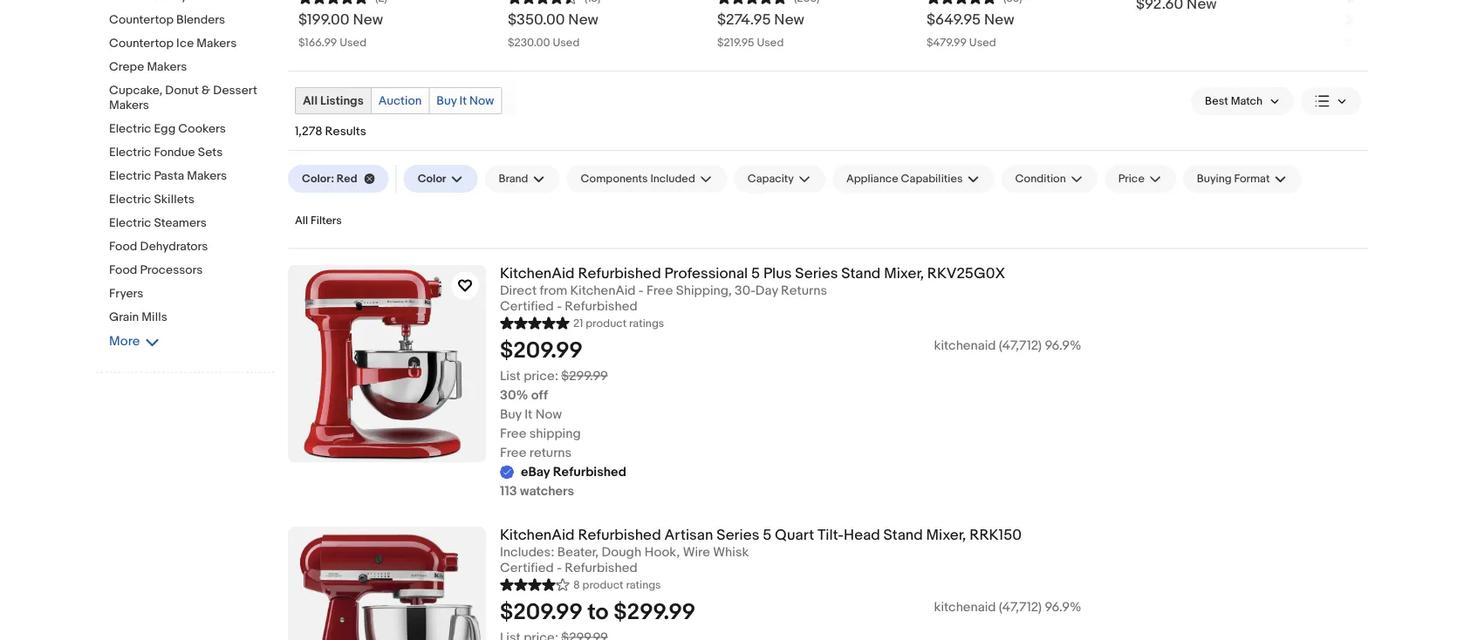 Task type: vqa. For each thing, say whether or not it's contained in the screenshot.
returns on the left of page
yes



Task type: locate. For each thing, give the bounding box(es) containing it.
0 vertical spatial kitchenaid
[[934, 338, 996, 353]]

0 vertical spatial food
[[109, 240, 137, 254]]

used inside $199.00 new $166.99 used
[[340, 36, 367, 50]]

electric left egg
[[109, 122, 151, 137]]

makers up donut
[[147, 60, 187, 75]]

filters
[[311, 214, 342, 227]]

0 horizontal spatial now
[[470, 93, 494, 108]]

30%
[[500, 387, 528, 403]]

refurbished
[[578, 264, 661, 283], [565, 299, 638, 314], [553, 464, 627, 480], [578, 526, 661, 545], [565, 561, 638, 576]]

wire
[[683, 545, 710, 561]]

0 horizontal spatial stand
[[841, 264, 881, 283]]

0 vertical spatial certified
[[500, 299, 554, 314]]

buy right auction link on the top
[[437, 93, 457, 108]]

2 kitchenaid (47,712) 96.9% from the top
[[934, 600, 1082, 615]]

stand right head
[[884, 526, 923, 545]]

0 vertical spatial free
[[647, 283, 673, 299]]

new for $199.00 new
[[353, 11, 383, 30]]

series up returns
[[795, 264, 838, 283]]

0 horizontal spatial 4.9 out of 5 stars image
[[717, 0, 787, 6]]

2 used from the left
[[553, 36, 580, 50]]

1 vertical spatial food
[[109, 263, 137, 278]]

now
[[470, 93, 494, 108], [536, 406, 562, 422]]

1 vertical spatial (47,712)
[[999, 600, 1042, 615]]

direct
[[500, 283, 537, 299]]

2 certified from the top
[[500, 561, 554, 576]]

brand button
[[485, 165, 560, 193]]

1 kitchenaid (47,712) 96.9% from the top
[[934, 338, 1082, 353]]

ratings down hook,
[[626, 579, 661, 593]]

3 used from the left
[[757, 36, 784, 50]]

5 new from the left
[[1402, 11, 1432, 30]]

view: list view image
[[1315, 92, 1347, 110]]

product right 21
[[586, 317, 627, 331]]

beater,
[[557, 545, 599, 561]]

2 (47,712) from the top
[[999, 600, 1042, 615]]

1 horizontal spatial stand
[[884, 526, 923, 545]]

3 electric from the top
[[109, 169, 151, 184]]

0 vertical spatial series
[[795, 264, 838, 283]]

kitchenaid (47,712) 96.9% down rrk150
[[934, 600, 1082, 615]]

dough
[[602, 545, 642, 561]]

0 horizontal spatial mixer,
[[884, 264, 924, 283]]

electric left skillets
[[109, 192, 151, 207]]

ebay
[[521, 464, 550, 480]]

1 vertical spatial ratings
[[626, 579, 661, 593]]

used inside $350.00 new $230.00 used
[[553, 36, 580, 50]]

$209.99 inside $209.99 list price: $299.99 30% off buy it now free shipping free returns ebay refurbished 113 watchers
[[500, 338, 583, 365]]

1 vertical spatial $299.99
[[614, 600, 696, 627]]

used for $199.00
[[340, 36, 367, 50]]

1 (47,712) from the top
[[999, 338, 1042, 353]]

auction
[[379, 93, 422, 108]]

1 vertical spatial $209.99
[[500, 600, 583, 627]]

1 used from the left
[[340, 36, 367, 50]]

kitchenaid refurbished professional 5 plus series stand mixer, rkv25g0x image
[[288, 265, 486, 463]]

0 vertical spatial $299.99
[[561, 368, 608, 384]]

condition
[[1015, 172, 1066, 186]]

$230.00
[[508, 36, 550, 50]]

$649.95 new $479.99 used
[[927, 11, 1014, 50]]

1 vertical spatial mixer,
[[926, 526, 966, 545]]

- up 21 product ratings
[[639, 283, 644, 299]]

new right $299.95
[[1402, 11, 1432, 30]]

2 vertical spatial free
[[500, 445, 527, 461]]

used for $299.95
[[1384, 36, 1411, 50]]

$209.99
[[500, 338, 583, 365], [500, 600, 583, 627]]

0 horizontal spatial series
[[717, 526, 760, 545]]

it down off
[[525, 406, 533, 422]]

0 horizontal spatial $299.99
[[561, 368, 608, 384]]

kitchenaid for kitchenaid refurbished professional 5 plus series stand mixer, rkv25g0x
[[500, 264, 575, 283]]

- up 4.5 out of 5 stars. image
[[557, 561, 562, 576]]

$299.99 down 8 product ratings on the left of page
[[614, 600, 696, 627]]

used inside $274.95 new $219.95 used
[[757, 36, 784, 50]]

used
[[340, 36, 367, 50], [553, 36, 580, 50], [757, 36, 784, 50], [969, 36, 996, 50], [1384, 36, 1411, 50]]

stand inside kitchenaid refurbished artisan series 5 quart tilt-head stand mixer, rrk150 includes: beater, dough hook, wire whisk certified - refurbished
[[884, 526, 923, 545]]

rkv25g0x
[[928, 264, 1005, 283]]

kitchenaid down rkv25g0x
[[934, 338, 996, 353]]

$219.95
[[717, 36, 755, 50]]

included
[[650, 172, 695, 186]]

5
[[751, 264, 760, 283], [763, 526, 772, 545]]

1 vertical spatial series
[[717, 526, 760, 545]]

1 horizontal spatial 4.9 out of 5 stars image
[[1346, 0, 1415, 6]]

used down $299.95
[[1384, 36, 1411, 50]]

mixer, left rrk150
[[926, 526, 966, 545]]

0 vertical spatial all
[[303, 93, 318, 108]]

buying format
[[1197, 172, 1270, 186]]

certified
[[500, 299, 554, 314], [500, 561, 554, 576]]

0 vertical spatial 5
[[751, 264, 760, 283]]

electric skillets link
[[109, 192, 275, 209]]

1 vertical spatial 5
[[763, 526, 772, 545]]

1 vertical spatial all
[[295, 214, 308, 227]]

0 horizontal spatial buy
[[437, 93, 457, 108]]

1 vertical spatial kitchenaid
[[934, 600, 996, 615]]

1 horizontal spatial it
[[525, 406, 533, 422]]

now inside $209.99 list price: $299.99 30% off buy it now free shipping free returns ebay refurbished 113 watchers
[[536, 406, 562, 422]]

product right the '8'
[[583, 579, 624, 593]]

electric egg cookers link
[[109, 122, 275, 138]]

1 certified from the top
[[500, 299, 554, 314]]

used right $219.95
[[757, 36, 784, 50]]

electric
[[109, 122, 151, 137], [109, 145, 151, 160], [109, 169, 151, 184], [109, 192, 151, 207], [109, 216, 151, 231]]

1,278
[[295, 124, 322, 139]]

kitchenaid inside kitchenaid refurbished artisan series 5 quart tilt-head stand mixer, rrk150 includes: beater, dough hook, wire whisk certified - refurbished
[[500, 526, 575, 545]]

whisk
[[713, 545, 749, 561]]

all for all listings
[[303, 93, 318, 108]]

4.5 out of 5 stars image
[[508, 0, 578, 6]]

2 4.9 out of 5 stars image from the left
[[1346, 0, 1415, 6]]

1 vertical spatial product
[[583, 579, 624, 593]]

used right $479.99
[[969, 36, 996, 50]]

113
[[500, 483, 517, 499]]

1 vertical spatial 96.9%
[[1045, 600, 1082, 615]]

it
[[459, 93, 467, 108], [525, 406, 533, 422]]

1 vertical spatial countertop
[[109, 36, 174, 51]]

0 vertical spatial mixer,
[[884, 264, 924, 283]]

electric left "pasta"
[[109, 169, 151, 184]]

capacity
[[748, 172, 794, 186]]

&
[[202, 83, 210, 98]]

4.9 out of 5 stars image up $274.95 at the top
[[717, 0, 787, 6]]

21 product ratings
[[573, 317, 664, 331]]

certified up 5.0 out of 5 stars. image
[[500, 299, 554, 314]]

used for $350.00
[[553, 36, 580, 50]]

1 horizontal spatial $299.99
[[614, 600, 696, 627]]

5 inside kitchenaid refurbished artisan series 5 quart tilt-head stand mixer, rrk150 includes: beater, dough hook, wire whisk certified - refurbished
[[763, 526, 772, 545]]

1 96.9% from the top
[[1045, 338, 1082, 353]]

buying format button
[[1183, 165, 1301, 193]]

kitchenaid up from
[[500, 264, 575, 283]]

price:
[[524, 368, 558, 384]]

5 used from the left
[[1384, 36, 1411, 50]]

3 new from the left
[[774, 11, 804, 30]]

0 vertical spatial ratings
[[629, 317, 664, 331]]

buy down 30%
[[500, 406, 522, 422]]

new inside $350.00 new $230.00 used
[[568, 11, 599, 30]]

all inside button
[[295, 214, 308, 227]]

series inside kitchenaid refurbished professional 5 plus series stand mixer, rkv25g0x direct from kitchenaid - free shipping, 30-day returns certified - refurbished
[[795, 264, 838, 283]]

5 up 30-
[[751, 264, 760, 283]]

new inside $199.00 new $166.99 used
[[353, 11, 383, 30]]

shipping
[[530, 426, 581, 441]]

1 4.9 out of 5 stars image from the left
[[717, 0, 787, 6]]

$209.99 down 4.5 out of 5 stars. image
[[500, 600, 583, 627]]

new down 5 out of 5 stars image
[[353, 11, 383, 30]]

ice
[[176, 36, 194, 51]]

tilt-
[[818, 526, 844, 545]]

all listings
[[303, 93, 364, 108]]

2 countertop from the top
[[109, 36, 174, 51]]

4.9 out of 5 stars image for $274.95
[[717, 0, 787, 6]]

used inside $649.95 new $479.99 used
[[969, 36, 996, 50]]

free
[[647, 283, 673, 299], [500, 426, 527, 441], [500, 445, 527, 461]]

now up shipping
[[536, 406, 562, 422]]

cupcake, donut & dessert makers link
[[109, 83, 275, 115]]

used for $649.95
[[969, 36, 996, 50]]

ratings right 21
[[629, 317, 664, 331]]

series inside kitchenaid refurbished artisan series 5 quart tilt-head stand mixer, rrk150 includes: beater, dough hook, wire whisk certified - refurbished
[[717, 526, 760, 545]]

$199.00
[[298, 11, 350, 30]]

4.9 out of 5 stars image
[[717, 0, 787, 6], [1346, 0, 1415, 6]]

new inside $649.95 new $479.99 used
[[984, 11, 1014, 30]]

head
[[844, 526, 880, 545]]

kitchenaid down rrk150
[[934, 600, 996, 615]]

new right $274.95 at the top
[[774, 11, 804, 30]]

makers down crepe
[[109, 98, 149, 113]]

includes:
[[500, 545, 555, 561]]

- inside kitchenaid refurbished artisan series 5 quart tilt-head stand mixer, rrk150 includes: beater, dough hook, wire whisk certified - refurbished
[[557, 561, 562, 576]]

new down 4.5 out of 5 stars image
[[568, 11, 599, 30]]

1 horizontal spatial mixer,
[[926, 526, 966, 545]]

kitchenaid (47,712) 96.9% down rkv25g0x
[[934, 338, 1082, 353]]

new inside $299.95 new $191.99 used
[[1402, 11, 1432, 30]]

match
[[1231, 94, 1263, 108]]

product
[[586, 317, 627, 331], [583, 579, 624, 593]]

stand right plus
[[841, 264, 881, 283]]

4.9 out of 5 stars image up $299.95
[[1346, 0, 1415, 6]]

all left filters at the left of page
[[295, 214, 308, 227]]

countertop blenders link
[[109, 13, 275, 29]]

dessert
[[213, 83, 257, 98]]

21
[[573, 317, 583, 331]]

buy it now
[[437, 93, 494, 108]]

free inside kitchenaid refurbished professional 5 plus series stand mixer, rkv25g0x direct from kitchenaid - free shipping, 30-day returns certified - refurbished
[[647, 283, 673, 299]]

ratings
[[629, 317, 664, 331], [626, 579, 661, 593]]

0 vertical spatial it
[[459, 93, 467, 108]]

1 $209.99 from the top
[[500, 338, 583, 365]]

new down the 4.8 out of 5 stars image
[[984, 11, 1014, 30]]

1 vertical spatial certified
[[500, 561, 554, 576]]

mixer, inside kitchenaid refurbished artisan series 5 quart tilt-head stand mixer, rrk150 includes: beater, dough hook, wire whisk certified - refurbished
[[926, 526, 966, 545]]

electric up dehydrators
[[109, 216, 151, 231]]

electric left fondue
[[109, 145, 151, 160]]

used right $166.99
[[340, 36, 367, 50]]

2 $209.99 from the top
[[500, 600, 583, 627]]

1 vertical spatial stand
[[884, 526, 923, 545]]

free up ebay
[[500, 445, 527, 461]]

1 vertical spatial now
[[536, 406, 562, 422]]

buy
[[437, 93, 457, 108], [500, 406, 522, 422]]

0 horizontal spatial 5
[[751, 264, 760, 283]]

used inside $299.95 new $191.99 used
[[1384, 36, 1411, 50]]

0 vertical spatial $209.99
[[500, 338, 583, 365]]

all up 1,278
[[303, 93, 318, 108]]

5 left "quart"
[[763, 526, 772, 545]]

free down 30%
[[500, 426, 527, 441]]

kitchenaid refurbished artisan series 5 quart tilt-head stand mixer, rrk150 link
[[500, 526, 1368, 545]]

0 vertical spatial kitchenaid (47,712) 96.9%
[[934, 338, 1082, 353]]

all filters button
[[288, 207, 349, 234]]

2 food from the top
[[109, 263, 137, 278]]

1 horizontal spatial series
[[795, 264, 838, 283]]

dehydrators
[[140, 240, 208, 254]]

$209.99 for to
[[500, 600, 583, 627]]

it inside $209.99 list price: $299.99 30% off buy it now free shipping free returns ebay refurbished 113 watchers
[[525, 406, 533, 422]]

5 out of 5 stars image
[[298, 0, 368, 6]]

0 vertical spatial product
[[586, 317, 627, 331]]

0 vertical spatial stand
[[841, 264, 881, 283]]

$299.99 right price:
[[561, 368, 608, 384]]

4 used from the left
[[969, 36, 996, 50]]

21 product ratings link
[[500, 314, 664, 331]]

1 vertical spatial it
[[525, 406, 533, 422]]

free left shipping,
[[647, 283, 673, 299]]

buy inside $209.99 list price: $299.99 30% off buy it now free shipping free returns ebay refurbished 113 watchers
[[500, 406, 522, 422]]

1 kitchenaid from the top
[[934, 338, 996, 353]]

mixer, left rkv25g0x
[[884, 264, 924, 283]]

1 new from the left
[[353, 11, 383, 30]]

appliance
[[846, 172, 899, 186]]

new inside $274.95 new $219.95 used
[[774, 11, 804, 30]]

it right auction link on the top
[[459, 93, 467, 108]]

certified up 4.5 out of 5 stars. image
[[500, 561, 554, 576]]

kitchenaid up includes:
[[500, 526, 575, 545]]

1 electric from the top
[[109, 122, 151, 137]]

2 new from the left
[[568, 11, 599, 30]]

now right auction at the top
[[470, 93, 494, 108]]

food
[[109, 240, 137, 254], [109, 263, 137, 278]]

countertop
[[109, 13, 174, 27], [109, 36, 174, 51]]

series up whisk
[[717, 526, 760, 545]]

food dehydrators link
[[109, 240, 275, 256]]

brand
[[499, 172, 528, 186]]

all filters
[[295, 214, 342, 227]]

electric steamers link
[[109, 216, 275, 233]]

makers down the blenders
[[197, 36, 237, 51]]

1 vertical spatial buy
[[500, 406, 522, 422]]

8 product ratings
[[573, 579, 661, 593]]

0 vertical spatial countertop
[[109, 13, 174, 27]]

appliance capabilities button
[[832, 165, 994, 193]]

1 horizontal spatial 5
[[763, 526, 772, 545]]

$274.95
[[717, 11, 771, 30]]

returns
[[781, 283, 827, 299]]

kitchenaid refurbished artisan series 5 quart tilt-head stand mixer, rrk150 includes: beater, dough hook, wire whisk certified - refurbished
[[500, 526, 1022, 576]]

5 inside kitchenaid refurbished professional 5 plus series stand mixer, rkv25g0x direct from kitchenaid - free shipping, 30-day returns certified - refurbished
[[751, 264, 760, 283]]

$166.99
[[298, 36, 337, 50]]

4.8 out of 5 stars image
[[927, 0, 997, 6]]

0 vertical spatial (47,712)
[[999, 338, 1042, 353]]

1 vertical spatial kitchenaid (47,712) 96.9%
[[934, 600, 1082, 615]]

0 vertical spatial 96.9%
[[1045, 338, 1082, 353]]

makers
[[197, 36, 237, 51], [147, 60, 187, 75], [109, 98, 149, 113], [187, 169, 227, 184]]

$209.99 up price:
[[500, 338, 583, 365]]

used right $230.00
[[553, 36, 580, 50]]

electric pasta makers link
[[109, 169, 275, 185]]

0 vertical spatial buy
[[437, 93, 457, 108]]

0 vertical spatial now
[[470, 93, 494, 108]]

crepe
[[109, 60, 144, 75]]

4 new from the left
[[984, 11, 1014, 30]]

1 horizontal spatial now
[[536, 406, 562, 422]]

1 horizontal spatial buy
[[500, 406, 522, 422]]

best match button
[[1191, 87, 1294, 115]]



Task type: describe. For each thing, give the bounding box(es) containing it.
4.5 out of 5 stars. image
[[500, 577, 570, 592]]

8
[[573, 579, 580, 593]]

sets
[[198, 145, 223, 160]]

used for $274.95
[[757, 36, 784, 50]]

artisan
[[665, 526, 713, 545]]

more
[[109, 334, 140, 350]]

certified inside kitchenaid refurbished artisan series 5 quart tilt-head stand mixer, rrk150 includes: beater, dough hook, wire whisk certified - refurbished
[[500, 561, 554, 576]]

more button
[[109, 334, 159, 350]]

$350.00
[[508, 11, 565, 30]]

new for $649.95 new
[[984, 11, 1014, 30]]

steamers
[[154, 216, 207, 231]]

0 horizontal spatial it
[[459, 93, 467, 108]]

buying
[[1197, 172, 1232, 186]]

4 electric from the top
[[109, 192, 151, 207]]

certified inside kitchenaid refurbished professional 5 plus series stand mixer, rkv25g0x direct from kitchenaid - free shipping, 30-day returns certified - refurbished
[[500, 299, 554, 314]]

2 kitchenaid from the top
[[934, 600, 996, 615]]

5 electric from the top
[[109, 216, 151, 231]]

stand inside kitchenaid refurbished professional 5 plus series stand mixer, rkv25g0x direct from kitchenaid - free shipping, 30-day returns certified - refurbished
[[841, 264, 881, 283]]

mixer, inside kitchenaid refurbished professional 5 plus series stand mixer, rkv25g0x direct from kitchenaid - free shipping, 30-day returns certified - refurbished
[[884, 264, 924, 283]]

off
[[531, 387, 548, 403]]

watchers
[[520, 483, 574, 499]]

ratings for artisan
[[626, 579, 661, 593]]

results
[[325, 124, 366, 139]]

color button
[[404, 165, 478, 193]]

1 vertical spatial free
[[500, 426, 527, 441]]

4.9 out of 5 stars image for $299.95
[[1346, 0, 1415, 6]]

components included
[[581, 172, 695, 186]]

2 96.9% from the top
[[1045, 600, 1082, 615]]

egg
[[154, 122, 176, 137]]

kitchenaid for kitchenaid refurbished artisan series 5 quart tilt-head stand mixer, rrk150
[[500, 526, 575, 545]]

processors
[[140, 263, 203, 278]]

$209.99 to $299.99
[[500, 600, 696, 627]]

2 electric from the top
[[109, 145, 151, 160]]

red
[[337, 172, 358, 186]]

new for $350.00 new
[[568, 11, 599, 30]]

kitchenaid refurbished artisan series 5 quart tilt-head stand mixer, rrk150 image
[[288, 527, 486, 641]]

listings
[[320, 93, 364, 108]]

1,278 results
[[295, 124, 366, 139]]

format
[[1234, 172, 1270, 186]]

$649.95
[[927, 11, 981, 30]]

best
[[1205, 94, 1229, 108]]

rrk150
[[970, 526, 1022, 545]]

8 product ratings link
[[500, 576, 661, 593]]

list
[[500, 368, 521, 384]]

$274.95 new $219.95 used
[[717, 11, 804, 50]]

food processors link
[[109, 263, 275, 280]]

new for $299.95 new
[[1402, 11, 1432, 30]]

$191.99
[[1346, 36, 1381, 50]]

makers down sets
[[187, 169, 227, 184]]

$299.95
[[1346, 11, 1399, 30]]

all listings link
[[296, 88, 371, 113]]

product for professional
[[586, 317, 627, 331]]

skillets
[[154, 192, 194, 207]]

countertop blenders countertop ice makers crepe makers cupcake, donut & dessert makers electric egg cookers electric fondue sets electric pasta makers electric skillets electric steamers food dehydrators food processors fryers grain mills
[[109, 13, 257, 325]]

color
[[418, 172, 446, 186]]

all for all filters
[[295, 214, 308, 227]]

refurbished inside $209.99 list price: $299.99 30% off buy it now free shipping free returns ebay refurbished 113 watchers
[[553, 464, 627, 480]]

30-
[[735, 283, 756, 299]]

appliance capabilities
[[846, 172, 963, 186]]

1 food from the top
[[109, 240, 137, 254]]

price
[[1119, 172, 1145, 186]]

new for $274.95 new
[[774, 11, 804, 30]]

grain mills link
[[109, 310, 275, 327]]

crepe makers link
[[109, 60, 275, 76]]

product for artisan
[[583, 579, 624, 593]]

color: red link
[[288, 165, 389, 193]]

cookers
[[178, 122, 226, 137]]

quart
[[775, 526, 814, 545]]

- up 5.0 out of 5 stars. image
[[557, 299, 562, 314]]

day
[[756, 283, 778, 299]]

5.0 out of 5 stars. image
[[500, 315, 570, 330]]

pasta
[[154, 169, 184, 184]]

color:
[[302, 172, 334, 186]]

plus
[[764, 264, 792, 283]]

donut
[[165, 83, 199, 98]]

electric fondue sets link
[[109, 145, 275, 162]]

from
[[540, 283, 567, 299]]

best match
[[1205, 94, 1263, 108]]

kitchenaid refurbished professional 5 plus series stand mixer, rkv25g0x direct from kitchenaid - free shipping, 30-day returns certified - refurbished
[[500, 264, 1005, 314]]

$199.00 new $166.99 used
[[298, 11, 383, 50]]

capabilities
[[901, 172, 963, 186]]

professional
[[665, 264, 748, 283]]

kitchenaid refurbished professional 5 plus series stand mixer, rkv25g0x link
[[500, 264, 1368, 283]]

cupcake,
[[109, 83, 162, 98]]

countertop ice makers link
[[109, 36, 275, 53]]

price button
[[1105, 165, 1176, 193]]

kitchenaid up 21 product ratings
[[570, 283, 636, 299]]

$209.99 list price: $299.99 30% off buy it now free shipping free returns ebay refurbished 113 watchers
[[500, 338, 627, 499]]

$350.00 new $230.00 used
[[508, 11, 599, 50]]

$299.99 inside $209.99 list price: $299.99 30% off buy it now free shipping free returns ebay refurbished 113 watchers
[[561, 368, 608, 384]]

auction link
[[372, 88, 429, 113]]

$479.99
[[927, 36, 967, 50]]

capacity button
[[734, 165, 825, 193]]

ratings for professional
[[629, 317, 664, 331]]

components
[[581, 172, 648, 186]]

blenders
[[176, 13, 225, 27]]

color: red
[[302, 172, 358, 186]]

1 countertop from the top
[[109, 13, 174, 27]]

$209.99 for list
[[500, 338, 583, 365]]

grain
[[109, 310, 139, 325]]

buy it now link
[[430, 88, 501, 113]]

fryers
[[109, 287, 143, 302]]

mills
[[142, 310, 167, 325]]



